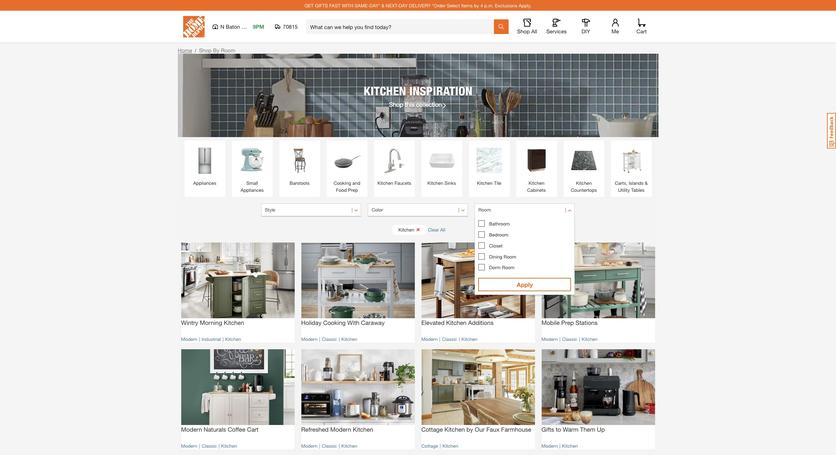Task type: describe. For each thing, give the bounding box(es) containing it.
cooking inside "link"
[[323, 319, 346, 326]]

get
[[305, 3, 314, 8]]

gifts to warm them up
[[541, 426, 605, 433]]

apply
[[517, 281, 533, 288]]

elevated kitchen additions link
[[421, 318, 535, 332]]

elevated
[[421, 319, 444, 326]]

home
[[178, 47, 192, 53]]

them
[[580, 426, 595, 433]]

get gifts fast with same-day* & next-day delivery *order select items by 4 p.m. exclusions apply.
[[305, 3, 531, 8]]

same-
[[355, 3, 369, 8]]

services
[[546, 28, 567, 34]]

faux
[[486, 426, 499, 433]]

modern for mobile
[[541, 336, 558, 342]]

stretchy image image for modern naturals coffee cart
[[181, 349, 295, 425]]

small appliances link
[[235, 144, 269, 194]]

cooking and food prep
[[334, 180, 360, 193]]

kitchen sinks link
[[425, 144, 459, 187]]

non lazy image image
[[178, 54, 658, 137]]

kitchen faucets link
[[377, 144, 411, 187]]

appliances image
[[188, 144, 222, 178]]

utility
[[618, 187, 630, 193]]

modern link for gifts
[[541, 443, 558, 449]]

diy button
[[575, 19, 597, 35]]

modern | classic | kitchen for naturals
[[181, 443, 237, 449]]

carts,
[[615, 180, 627, 186]]

kitchen link for prep
[[582, 336, 597, 342]]

kitchen link for naturals
[[221, 443, 237, 449]]

0 horizontal spatial cart
[[247, 426, 258, 433]]

classic for kitchen
[[442, 336, 457, 342]]

1 vertical spatial prep
[[561, 319, 574, 326]]

bedroom
[[489, 232, 508, 238]]

carts, islands & utility tables link
[[614, 144, 648, 194]]

by
[[213, 47, 219, 53]]

room down dining room
[[502, 265, 514, 270]]

*order
[[432, 3, 445, 8]]

me button
[[605, 19, 626, 35]]

holiday
[[301, 319, 321, 326]]

kitchen cabinets link
[[519, 144, 553, 194]]

this
[[405, 101, 414, 108]]

modern link for wintry
[[181, 336, 197, 342]]

classic for naturals
[[202, 443, 217, 449]]

naturals
[[204, 426, 226, 433]]

kitchen countertops image
[[567, 144, 601, 178]]

tile
[[494, 180, 501, 186]]

the home depot logo image
[[183, 16, 204, 37]]

classic link for naturals
[[202, 443, 217, 449]]

caraway
[[361, 319, 385, 326]]

delivery
[[409, 3, 431, 8]]

modern for wintry
[[181, 336, 197, 342]]

refreshed modern kitchen link
[[301, 425, 415, 439]]

appliances link
[[188, 144, 222, 187]]

stretchy image image for refreshed modern kitchen
[[301, 349, 415, 425]]

classic link for cooking
[[322, 336, 337, 342]]

industrial
[[202, 336, 221, 342]]

style button
[[261, 204, 361, 217]]

cottage kitchen by our faux farmhouse
[[421, 426, 531, 433]]

holiday cooking with caraway
[[301, 319, 385, 326]]

diy
[[582, 28, 590, 34]]

color button
[[368, 204, 468, 217]]

modern | classic | kitchen for kitchen
[[421, 336, 477, 342]]

mobile prep stations
[[541, 319, 598, 326]]

next-
[[386, 3, 399, 8]]

our
[[475, 426, 485, 433]]

with
[[347, 319, 359, 326]]

sinks
[[445, 180, 456, 186]]

inspiration
[[409, 84, 472, 98]]

cooking and food prep link
[[330, 144, 364, 194]]

holiday cooking with caraway link
[[301, 318, 415, 332]]

kitchen link for modern
[[341, 443, 357, 449]]

n
[[220, 23, 224, 30]]

all for clear all
[[440, 227, 445, 232]]

stretchy image image for gifts to warm them up
[[541, 349, 655, 425]]

stretchy image image for wintry morning kitchen
[[181, 243, 295, 318]]

0 vertical spatial &
[[381, 3, 384, 8]]

kitchen sinks
[[427, 180, 456, 186]]

cooking and food prep image
[[330, 144, 364, 178]]

collection
[[416, 101, 442, 108]]

kitchen link right cottage link
[[442, 443, 458, 449]]

kitchen cabinets image
[[519, 144, 553, 178]]

p.m.
[[484, 3, 494, 8]]

gifts to warm them up link
[[541, 425, 655, 439]]

dorm room
[[489, 265, 514, 270]]

modern for holiday
[[301, 336, 317, 342]]

modern for modern
[[181, 443, 197, 449]]

shop all button
[[516, 19, 538, 35]]

cottage for cottage kitchen by our faux farmhouse
[[421, 426, 443, 433]]

carts, islands & utility tables image
[[614, 144, 648, 178]]

shop this collection
[[389, 101, 442, 108]]

stretchy image image for mobile prep stations
[[541, 243, 655, 318]]

shop for shop all
[[517, 28, 530, 34]]

kitchen inside kitchen countertops
[[576, 180, 592, 186]]

mobile
[[541, 319, 560, 326]]

rouge
[[241, 23, 257, 30]]

countertops
[[571, 187, 597, 193]]

classic link for kitchen
[[442, 336, 457, 342]]

coffee
[[228, 426, 245, 433]]

with
[[342, 3, 353, 8]]

modern for refreshed
[[301, 443, 317, 449]]

refreshed modern kitchen
[[301, 426, 373, 433]]

9pm
[[253, 23, 264, 30]]

What can we help you find today? search field
[[310, 20, 493, 34]]

kitchen tile
[[477, 180, 501, 186]]

and
[[352, 180, 360, 186]]

classic for cooking
[[322, 336, 337, 342]]



Task type: vqa. For each thing, say whether or not it's contained in the screenshot.
CART
yes



Task type: locate. For each thing, give the bounding box(es) containing it.
1 vertical spatial &
[[645, 180, 648, 186]]

style
[[265, 207, 275, 213]]

classic for prep
[[562, 336, 577, 342]]

modern link for holiday
[[301, 336, 317, 342]]

classic down mobile prep stations
[[562, 336, 577, 342]]

clear all button
[[428, 224, 445, 236]]

shop left this
[[389, 101, 403, 108]]

kitchen countertops link
[[567, 144, 601, 194]]

clear
[[428, 227, 439, 232]]

shop down apply. at the top right
[[517, 28, 530, 34]]

2 cottage from the top
[[421, 443, 438, 449]]

by left 4
[[474, 3, 479, 8]]

1 horizontal spatial shop
[[389, 101, 403, 108]]

0 vertical spatial shop
[[517, 28, 530, 34]]

cooking left with
[[323, 319, 346, 326]]

shop right /
[[199, 47, 212, 53]]

& right "islands"
[[645, 180, 648, 186]]

warm
[[563, 426, 578, 433]]

classic
[[322, 336, 337, 342], [442, 336, 457, 342], [562, 336, 577, 342], [202, 443, 217, 449], [322, 443, 337, 449]]

modern naturals coffee cart link
[[181, 425, 295, 439]]

shop all
[[517, 28, 537, 34]]

classic down holiday cooking with caraway
[[322, 336, 337, 342]]

0 horizontal spatial appliances
[[193, 180, 216, 186]]

2 horizontal spatial shop
[[517, 28, 530, 34]]

modern for elevated
[[421, 336, 438, 342]]

0 vertical spatial all
[[531, 28, 537, 34]]

1 horizontal spatial cart
[[637, 28, 647, 34]]

modern | classic | kitchen for modern
[[301, 443, 357, 449]]

classic down the naturals
[[202, 443, 217, 449]]

apply button
[[478, 278, 571, 291]]

modern | industrial | kitchen
[[181, 336, 241, 342]]

cottage link
[[421, 443, 438, 449]]

2 vertical spatial shop
[[389, 101, 403, 108]]

1 vertical spatial by
[[467, 426, 473, 433]]

food
[[336, 187, 347, 193]]

exclusions
[[495, 3, 517, 8]]

0 horizontal spatial all
[[440, 227, 445, 232]]

items
[[461, 3, 473, 8]]

additions
[[468, 319, 494, 326]]

stations
[[576, 319, 598, 326]]

0 horizontal spatial prep
[[348, 187, 358, 193]]

kitchen link down refreshed modern kitchen link
[[341, 443, 357, 449]]

all left services
[[531, 28, 537, 34]]

1 horizontal spatial all
[[531, 28, 537, 34]]

classic for modern
[[322, 443, 337, 449]]

kitchen faucets image
[[377, 144, 411, 178]]

gifts
[[541, 426, 554, 433]]

kitchen link down mobile prep stations link
[[582, 336, 597, 342]]

small appliances image
[[235, 144, 269, 178]]

cabinets
[[527, 187, 546, 193]]

0 horizontal spatial by
[[467, 426, 473, 433]]

classic link down mobile prep stations
[[562, 336, 577, 342]]

modern | kitchen
[[541, 443, 578, 449]]

dining room
[[489, 254, 516, 259]]

by left our
[[467, 426, 473, 433]]

room
[[221, 47, 235, 53], [478, 207, 491, 213], [504, 254, 516, 259], [502, 265, 514, 270]]

kitchen tile link
[[472, 144, 506, 187]]

shop for shop this collection
[[389, 101, 403, 108]]

home / shop by room
[[178, 47, 235, 53]]

/
[[195, 48, 196, 53]]

modern
[[181, 336, 197, 342], [301, 336, 317, 342], [421, 336, 438, 342], [541, 336, 558, 342], [181, 426, 202, 433], [330, 426, 351, 433], [181, 443, 197, 449], [301, 443, 317, 449], [541, 443, 558, 449]]

1 vertical spatial cooking
[[323, 319, 346, 326]]

gifts
[[315, 3, 328, 8]]

industrial link
[[202, 336, 221, 342]]

0 vertical spatial cottage
[[421, 426, 443, 433]]

0 vertical spatial appliances
[[193, 180, 216, 186]]

kitchen link for cooking
[[341, 336, 357, 342]]

services button
[[546, 19, 567, 35]]

kitchen countertops
[[571, 180, 597, 193]]

0 vertical spatial cooking
[[334, 180, 351, 186]]

stretchy image image for elevated kitchen additions
[[421, 243, 535, 318]]

to
[[556, 426, 561, 433]]

apply.
[[519, 3, 531, 8]]

0 vertical spatial by
[[474, 3, 479, 8]]

prep
[[348, 187, 358, 193], [561, 319, 574, 326]]

modern | classic | kitchen down refreshed modern kitchen
[[301, 443, 357, 449]]

1 horizontal spatial appliances
[[241, 187, 264, 193]]

shop this collection link
[[389, 100, 447, 109]]

appliances down small
[[241, 187, 264, 193]]

kitchen button
[[392, 225, 427, 235]]

stretchy image image
[[181, 243, 295, 318], [301, 243, 415, 318], [421, 243, 535, 318], [541, 243, 655, 318], [181, 349, 295, 425], [301, 349, 415, 425], [421, 349, 535, 425], [541, 349, 655, 425]]

stretchy image image for holiday cooking with caraway
[[301, 243, 415, 318]]

0 vertical spatial prep
[[348, 187, 358, 193]]

1 vertical spatial appliances
[[241, 187, 264, 193]]

stretchy image image for cottage kitchen by our faux farmhouse
[[421, 349, 535, 425]]

modern link for elevated
[[421, 336, 438, 342]]

room right by
[[221, 47, 235, 53]]

tables
[[631, 187, 644, 193]]

4
[[480, 3, 483, 8]]

mobile prep stations link
[[541, 318, 655, 332]]

modern link for refreshed
[[301, 443, 317, 449]]

modern | classic | kitchen down the elevated kitchen additions
[[421, 336, 477, 342]]

cart
[[637, 28, 647, 34], [247, 426, 258, 433]]

modern link for mobile
[[541, 336, 558, 342]]

& right day*
[[381, 3, 384, 8]]

carts, islands & utility tables
[[615, 180, 648, 193]]

feedback link image
[[827, 113, 836, 149]]

kitchen link down warm
[[562, 443, 578, 449]]

kitchen sinks image
[[425, 144, 459, 178]]

classic link down holiday cooking with caraway
[[322, 336, 337, 342]]

kitchen link for morning
[[225, 336, 241, 342]]

classic link down the naturals
[[202, 443, 217, 449]]

appliances
[[193, 180, 216, 186], [241, 187, 264, 193]]

0 horizontal spatial &
[[381, 3, 384, 8]]

kitchen link for kitchen
[[462, 336, 477, 342]]

& inside carts, islands & utility tables
[[645, 180, 648, 186]]

home link
[[178, 47, 192, 53]]

all
[[531, 28, 537, 34], [440, 227, 445, 232]]

shop inside button
[[517, 28, 530, 34]]

farmhouse
[[501, 426, 531, 433]]

select
[[447, 3, 460, 8]]

by
[[474, 3, 479, 8], [467, 426, 473, 433]]

wintry
[[181, 319, 198, 326]]

room up dorm room
[[504, 254, 516, 259]]

barstools image
[[283, 144, 317, 178]]

all for shop all
[[531, 28, 537, 34]]

elevated kitchen additions
[[421, 319, 494, 326]]

n baton rouge
[[220, 23, 257, 30]]

1 horizontal spatial by
[[474, 3, 479, 8]]

modern | classic | kitchen for cooking
[[301, 336, 357, 342]]

fast
[[329, 3, 340, 8]]

0 vertical spatial cart
[[637, 28, 647, 34]]

classic link down the elevated kitchen additions
[[442, 336, 457, 342]]

cart right me
[[637, 28, 647, 34]]

kitchen link down holiday cooking with caraway "link"
[[341, 336, 357, 342]]

classic link for modern
[[322, 443, 337, 449]]

1 cottage from the top
[[421, 426, 443, 433]]

modern naturals coffee cart
[[181, 426, 258, 433]]

1 vertical spatial all
[[440, 227, 445, 232]]

clear all
[[428, 227, 445, 232]]

1 vertical spatial shop
[[199, 47, 212, 53]]

appliances down "appliances" image at left
[[193, 180, 216, 186]]

prep right mobile
[[561, 319, 574, 326]]

modern | classic | kitchen down mobile prep stations
[[541, 336, 597, 342]]

kitchen link down wintry morning kitchen link
[[225, 336, 241, 342]]

cooking up food
[[334, 180, 351, 186]]

modern | classic | kitchen down the naturals
[[181, 443, 237, 449]]

kitchen link down modern naturals coffee cart link
[[221, 443, 237, 449]]

cottage for cottage | kitchen
[[421, 443, 438, 449]]

up
[[597, 426, 605, 433]]

cottage | kitchen
[[421, 443, 458, 449]]

barstools link
[[283, 144, 317, 187]]

classic down the elevated kitchen additions
[[442, 336, 457, 342]]

0 horizontal spatial shop
[[199, 47, 212, 53]]

prep down and
[[348, 187, 358, 193]]

cottage kitchen by our faux farmhouse link
[[421, 425, 535, 439]]

cart right coffee
[[247, 426, 258, 433]]

prep inside cooking and food prep
[[348, 187, 358, 193]]

all right clear
[[440, 227, 445, 232]]

1 vertical spatial cart
[[247, 426, 258, 433]]

modern | classic | kitchen for prep
[[541, 336, 597, 342]]

classic down refreshed modern kitchen
[[322, 443, 337, 449]]

dorm
[[489, 265, 501, 270]]

kitchen inside kitchen cabinets
[[529, 180, 544, 186]]

cooking inside cooking and food prep
[[334, 180, 351, 186]]

modern | classic | kitchen down holiday cooking with caraway
[[301, 336, 357, 342]]

baton
[[226, 23, 240, 30]]

classic link for prep
[[562, 336, 577, 342]]

kitchen inside button
[[398, 227, 414, 232]]

day
[[399, 3, 408, 8]]

classic link down refreshed modern kitchen
[[322, 443, 337, 449]]

1 horizontal spatial prep
[[561, 319, 574, 326]]

1 vertical spatial cottage
[[421, 443, 438, 449]]

small
[[246, 180, 258, 186]]

kitchen tile image
[[472, 144, 506, 178]]

kitchen faucets
[[377, 180, 411, 186]]

modern link for modern
[[181, 443, 197, 449]]

kitchen link down elevated kitchen additions link
[[462, 336, 477, 342]]

cart link
[[634, 19, 649, 35]]

cottage
[[421, 426, 443, 433], [421, 443, 438, 449]]

morning
[[200, 319, 222, 326]]

room up bathroom
[[478, 207, 491, 213]]

1 horizontal spatial &
[[645, 180, 648, 186]]

refreshed
[[301, 426, 329, 433]]



